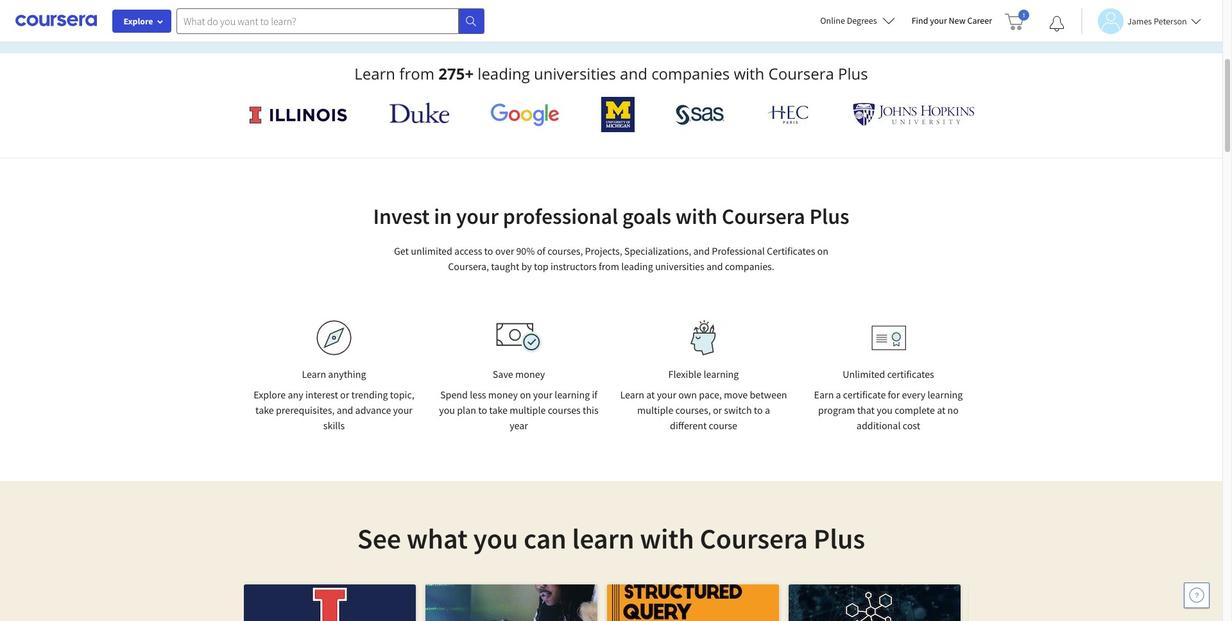Task type: locate. For each thing, give the bounding box(es) containing it.
companies
[[652, 63, 730, 84]]

a
[[836, 388, 842, 401], [765, 404, 770, 417]]

unlimited certificates
[[843, 368, 935, 381]]

your inside learn at your own pace, move between multiple courses, or switch to a different course
[[657, 388, 677, 401]]

1 vertical spatial on
[[520, 388, 531, 401]]

0 vertical spatial learn
[[355, 63, 396, 84]]

2 vertical spatial learn
[[620, 388, 645, 401]]

1 horizontal spatial universities
[[655, 260, 705, 273]]

0 vertical spatial courses,
[[548, 245, 583, 257]]

your right in
[[456, 203, 499, 230]]

courses, up the instructors
[[548, 245, 583, 257]]

in
[[434, 203, 452, 230]]

explore inside explore any interest or trending topic, take prerequisites, and advance your skills
[[254, 388, 286, 401]]

your right find
[[930, 15, 948, 26]]

multiple up different
[[638, 404, 674, 417]]

0 horizontal spatial at
[[647, 388, 655, 401]]

0 horizontal spatial learning
[[555, 388, 590, 401]]

universities inside get unlimited access to over 90% of courses, projects, specializations, and professional certificates on coursera, taught by top instructors from leading universities and companies.
[[655, 260, 705, 273]]

help center image
[[1190, 588, 1205, 604]]

of
[[537, 245, 546, 257]]

learn for learn anything
[[302, 368, 326, 381]]

and down professional
[[707, 260, 723, 273]]

to inside learn at your own pace, move between multiple courses, or switch to a different course
[[754, 404, 763, 417]]

to inside get unlimited access to over 90% of courses, projects, specializations, and professional certificates on coursera, taught by top instructors from leading universities and companies.
[[484, 245, 493, 257]]

universities up university of michigan 'image'
[[534, 63, 616, 84]]

multiple up year
[[510, 404, 546, 417]]

universities
[[534, 63, 616, 84], [655, 260, 705, 273]]

from down 'projects,'
[[599, 260, 620, 273]]

0 vertical spatial a
[[836, 388, 842, 401]]

0 horizontal spatial universities
[[534, 63, 616, 84]]

0 vertical spatial or
[[340, 388, 349, 401]]

1 horizontal spatial leading
[[622, 260, 653, 273]]

james
[[1128, 15, 1153, 27]]

learn up duke university image
[[355, 63, 396, 84]]

a right the earn
[[836, 388, 842, 401]]

cost
[[903, 419, 921, 432]]

1 horizontal spatial on
[[818, 245, 829, 257]]

flexible
[[669, 368, 702, 381]]

0 horizontal spatial you
[[439, 404, 455, 417]]

to right the plan
[[478, 404, 487, 417]]

over
[[495, 245, 514, 257]]

0 horizontal spatial leading
[[478, 63, 530, 84]]

a down between
[[765, 404, 770, 417]]

your left the own
[[657, 388, 677, 401]]

0 horizontal spatial explore
[[124, 15, 153, 27]]

to inside spend less money on your learning if you plan to take multiple courses this year
[[478, 404, 487, 417]]

invest
[[373, 203, 430, 230]]

1 horizontal spatial you
[[473, 521, 518, 557]]

1 vertical spatial learn
[[302, 368, 326, 381]]

learning
[[704, 368, 739, 381], [555, 388, 590, 401], [928, 388, 963, 401]]

1 horizontal spatial or
[[713, 404, 722, 417]]

explore for explore
[[124, 15, 153, 27]]

1 horizontal spatial learning
[[704, 368, 739, 381]]

2 horizontal spatial you
[[877, 404, 893, 417]]

0 vertical spatial from
[[400, 63, 435, 84]]

explore button
[[112, 10, 171, 33]]

1 vertical spatial courses,
[[676, 404, 711, 417]]

1 vertical spatial universities
[[655, 260, 705, 273]]

or inside explore any interest or trending topic, take prerequisites, and advance your skills
[[340, 388, 349, 401]]

google image
[[491, 103, 560, 126]]

courses,
[[548, 245, 583, 257], [676, 404, 711, 417]]

money right save
[[516, 368, 545, 381]]

None search field
[[177, 8, 485, 34]]

multiple inside learn at your own pace, move between multiple courses, or switch to a different course
[[638, 404, 674, 417]]

get
[[394, 245, 409, 257]]

your up courses
[[533, 388, 553, 401]]

anything
[[328, 368, 366, 381]]

professional
[[503, 203, 618, 230]]

1 vertical spatial coursera
[[722, 203, 806, 230]]

90%
[[516, 245, 535, 257]]

at left the own
[[647, 388, 655, 401]]

certificates
[[767, 245, 816, 257]]

2 vertical spatial with
[[640, 521, 695, 557]]

learn
[[355, 63, 396, 84], [302, 368, 326, 381], [620, 388, 645, 401]]

explore inside dropdown button
[[124, 15, 153, 27]]

from
[[400, 63, 435, 84], [599, 260, 620, 273]]

save money image
[[496, 323, 542, 353]]

1 vertical spatial at
[[937, 404, 946, 417]]

0 vertical spatial at
[[647, 388, 655, 401]]

with right the goals
[[676, 203, 718, 230]]

learning inside spend less money on your learning if you plan to take multiple courses this year
[[555, 388, 590, 401]]

1 multiple from the left
[[510, 404, 546, 417]]

0 horizontal spatial a
[[765, 404, 770, 417]]

you
[[439, 404, 455, 417], [877, 404, 893, 417], [473, 521, 518, 557]]

2 multiple from the left
[[638, 404, 674, 417]]

show notifications image
[[1050, 16, 1065, 31]]

or up course
[[713, 404, 722, 417]]

1 horizontal spatial from
[[599, 260, 620, 273]]

unlimited
[[411, 245, 453, 257]]

learning inside earn a certificate for every learning program that you complete at no additional cost
[[928, 388, 963, 401]]

2 take from the left
[[489, 404, 508, 417]]

1 vertical spatial or
[[713, 404, 722, 417]]

the structured query language (sql). university of colorado boulder. course element
[[607, 585, 779, 622]]

a inside learn at your own pace, move between multiple courses, or switch to a different course
[[765, 404, 770, 417]]

with for learn
[[640, 521, 695, 557]]

shopping cart: 1 item image
[[1005, 10, 1030, 30]]

move
[[724, 388, 748, 401]]

university of michigan image
[[601, 97, 635, 132]]

save money
[[493, 368, 545, 381]]

0 horizontal spatial on
[[520, 388, 531, 401]]

explore any interest or trending topic, take prerequisites, and advance your skills
[[254, 388, 415, 432]]

money inside spend less money on your learning if you plan to take multiple courses this year
[[488, 388, 518, 401]]

learn from 275+ leading universities and companies with coursera plus
[[355, 63, 869, 84]]

1 vertical spatial money
[[488, 388, 518, 401]]

take
[[256, 404, 274, 417], [489, 404, 508, 417]]

plus
[[839, 63, 869, 84], [810, 203, 850, 230], [814, 521, 866, 557]]

or inside learn at your own pace, move between multiple courses, or switch to a different course
[[713, 404, 722, 417]]

1 vertical spatial with
[[676, 203, 718, 230]]

your
[[930, 15, 948, 26], [456, 203, 499, 230], [533, 388, 553, 401], [657, 388, 677, 401], [393, 404, 413, 417]]

on down save money
[[520, 388, 531, 401]]

trending
[[352, 388, 388, 401]]

coursera image
[[15, 10, 97, 31]]

on
[[818, 245, 829, 257], [520, 388, 531, 401]]

learn right if
[[620, 388, 645, 401]]

1 vertical spatial leading
[[622, 260, 653, 273]]

0 horizontal spatial multiple
[[510, 404, 546, 417]]

to
[[484, 245, 493, 257], [478, 404, 487, 417], [754, 404, 763, 417]]

hec paris image
[[767, 101, 812, 128]]

learning up courses
[[555, 388, 590, 401]]

1 horizontal spatial a
[[836, 388, 842, 401]]

0 horizontal spatial or
[[340, 388, 349, 401]]

learn anything image
[[317, 320, 352, 356]]

275+
[[439, 63, 474, 84]]

on inside get unlimited access to over 90% of courses, projects, specializations, and professional certificates on coursera, taught by top instructors from leading universities and companies.
[[818, 245, 829, 257]]

to down between
[[754, 404, 763, 417]]

on right the "certificates"
[[818, 245, 829, 257]]

1 horizontal spatial at
[[937, 404, 946, 417]]

see
[[357, 521, 401, 557]]

plus for invest in your professional goals with coursera plus
[[810, 203, 850, 230]]

johns hopkins university image
[[853, 103, 975, 126]]

2 horizontal spatial learn
[[620, 388, 645, 401]]

you inside earn a certificate for every learning program that you complete at no additional cost
[[877, 404, 893, 417]]

professional
[[712, 245, 765, 257]]

1 vertical spatial from
[[599, 260, 620, 273]]

1 take from the left
[[256, 404, 274, 417]]

1 horizontal spatial take
[[489, 404, 508, 417]]

coursera
[[769, 63, 835, 84], [722, 203, 806, 230], [700, 521, 808, 557]]

money
[[516, 368, 545, 381], [488, 388, 518, 401]]

james peterson button
[[1082, 8, 1202, 34]]

find
[[912, 15, 929, 26]]

2 horizontal spatial learning
[[928, 388, 963, 401]]

0 horizontal spatial courses,
[[548, 245, 583, 257]]

with
[[734, 63, 765, 84], [676, 203, 718, 230], [640, 521, 695, 557]]

online
[[821, 15, 846, 26]]

less
[[470, 388, 486, 401]]

by
[[522, 260, 532, 273]]

leading down specializations,
[[622, 260, 653, 273]]

from left 275+
[[400, 63, 435, 84]]

or down anything
[[340, 388, 349, 401]]

0 horizontal spatial take
[[256, 404, 274, 417]]

1 horizontal spatial courses,
[[676, 404, 711, 417]]

1 vertical spatial plus
[[810, 203, 850, 230]]

you down spend
[[439, 404, 455, 417]]

2 vertical spatial coursera
[[700, 521, 808, 557]]

at
[[647, 388, 655, 401], [937, 404, 946, 417]]

take right the plan
[[489, 404, 508, 417]]

0 vertical spatial explore
[[124, 15, 153, 27]]

with right companies
[[734, 63, 765, 84]]

1 horizontal spatial learn
[[355, 63, 396, 84]]

learn inside learn at your own pace, move between multiple courses, or switch to a different course
[[620, 388, 645, 401]]

0 vertical spatial on
[[818, 245, 829, 257]]

learning up no
[[928, 388, 963, 401]]

learning up pace,
[[704, 368, 739, 381]]

leading
[[478, 63, 530, 84], [622, 260, 653, 273]]

your down topic,
[[393, 404, 413, 417]]

with right learn
[[640, 521, 695, 557]]

1 horizontal spatial explore
[[254, 388, 286, 401]]

online degrees
[[821, 15, 877, 26]]

1 vertical spatial explore
[[254, 388, 286, 401]]

new
[[949, 15, 966, 26]]

0 vertical spatial coursera
[[769, 63, 835, 84]]

access
[[455, 245, 482, 257]]

interest
[[306, 388, 338, 401]]

take left prerequisites,
[[256, 404, 274, 417]]

multiple
[[510, 404, 546, 417], [638, 404, 674, 417]]

you up additional
[[877, 404, 893, 417]]

and up skills
[[337, 404, 353, 417]]

or
[[340, 388, 349, 401], [713, 404, 722, 417]]

you left can
[[473, 521, 518, 557]]

and
[[620, 63, 648, 84], [694, 245, 710, 257], [707, 260, 723, 273], [337, 404, 353, 417]]

goals
[[623, 203, 672, 230]]

leading teams: developing as a leader. university of illinois at urbana-champaign. course element
[[244, 585, 416, 622]]

no
[[948, 404, 959, 417]]

universities down specializations,
[[655, 260, 705, 273]]

university of illinois at urbana-champaign image
[[248, 104, 348, 125]]

at left no
[[937, 404, 946, 417]]

introduction to programming with python and java. university of pennsylvania. specialization (4 courses) element
[[789, 585, 961, 622]]

flexible learning image
[[682, 320, 726, 356]]

to left over
[[484, 245, 493, 257]]

explore
[[124, 15, 153, 27], [254, 388, 286, 401]]

learn up the interest at the left bottom
[[302, 368, 326, 381]]

1 vertical spatial a
[[765, 404, 770, 417]]

multiple inside spend less money on your learning if you plan to take multiple courses this year
[[510, 404, 546, 417]]

career
[[968, 15, 993, 26]]

at inside learn at your own pace, move between multiple courses, or switch to a different course
[[647, 388, 655, 401]]

learn for learn at your own pace, move between multiple courses, or switch to a different course
[[620, 388, 645, 401]]

courses, up different
[[676, 404, 711, 417]]

find your new career link
[[906, 13, 999, 29]]

money down save
[[488, 388, 518, 401]]

switch
[[724, 404, 752, 417]]

leading up google image
[[478, 63, 530, 84]]

1 horizontal spatial multiple
[[638, 404, 674, 417]]

can
[[524, 521, 567, 557]]

peterson
[[1154, 15, 1188, 27]]

2 vertical spatial plus
[[814, 521, 866, 557]]

0 horizontal spatial learn
[[302, 368, 326, 381]]



Task type: vqa. For each thing, say whether or not it's contained in the screenshot.
POPULAR IN LANGUAGE LEARNING
no



Task type: describe. For each thing, give the bounding box(es) containing it.
0 vertical spatial leading
[[478, 63, 530, 84]]

spend less money on your learning if you plan to take multiple courses this year
[[439, 388, 599, 432]]

coursera for see what you can learn with coursera plus
[[700, 521, 808, 557]]

a inside earn a certificate for every learning program that you complete at no additional cost
[[836, 388, 842, 401]]

any
[[288, 388, 304, 401]]

from inside get unlimited access to over 90% of courses, projects, specializations, and professional certificates on coursera, taught by top instructors from leading universities and companies.
[[599, 260, 620, 273]]

you inside spend less money on your learning if you plan to take multiple courses this year
[[439, 404, 455, 417]]

what
[[407, 521, 468, 557]]

and inside explore any interest or trending topic, take prerequisites, and advance your skills
[[337, 404, 353, 417]]

for
[[888, 388, 900, 401]]

save
[[493, 368, 514, 381]]

leading inside get unlimited access to over 90% of courses, projects, specializations, and professional certificates on coursera, taught by top instructors from leading universities and companies.
[[622, 260, 653, 273]]

plus for see what you can learn with coursera plus
[[814, 521, 866, 557]]

complete
[[895, 404, 935, 417]]

flexible learning
[[669, 368, 739, 381]]

courses, inside learn at your own pace, move between multiple courses, or switch to a different course
[[676, 404, 711, 417]]

topic,
[[390, 388, 415, 401]]

learn
[[572, 521, 635, 557]]

advance
[[355, 404, 391, 417]]

online degrees button
[[810, 6, 906, 35]]

learn for learn from 275+ leading universities and companies with coursera plus
[[355, 63, 396, 84]]

0 horizontal spatial from
[[400, 63, 435, 84]]

learn at your own pace, move between multiple courses, or switch to a different course
[[620, 388, 788, 432]]

instructors
[[551, 260, 597, 273]]

course
[[709, 419, 738, 432]]

What do you want to learn? text field
[[177, 8, 459, 34]]

earn a certificate for every learning program that you complete at no additional cost
[[815, 388, 963, 432]]

take inside spend less money on your learning if you plan to take multiple courses this year
[[489, 404, 508, 417]]

own
[[679, 388, 697, 401]]

plan
[[457, 404, 476, 417]]

get unlimited access to over 90% of courses, projects, specializations, and professional certificates on coursera, taught by top instructors from leading universities and companies.
[[394, 245, 829, 273]]

learn anything
[[302, 368, 366, 381]]

every
[[902, 388, 926, 401]]

your inside explore any interest or trending topic, take prerequisites, and advance your skills
[[393, 404, 413, 417]]

unlimited certificates image
[[872, 325, 906, 351]]

duke university image
[[390, 103, 449, 123]]

and up university of michigan 'image'
[[620, 63, 648, 84]]

unlimited
[[843, 368, 886, 381]]

this
[[583, 404, 599, 417]]

james peterson
[[1128, 15, 1188, 27]]

coursera for invest in your professional goals with coursera plus
[[722, 203, 806, 230]]

explore for explore any interest or trending topic, take prerequisites, and advance your skills
[[254, 388, 286, 401]]

learning for earn a certificate for every learning program that you complete at no additional cost
[[928, 388, 963, 401]]

year
[[510, 419, 528, 432]]

certificate
[[844, 388, 886, 401]]

find your new career
[[912, 15, 993, 26]]

see what you can learn with coursera plus
[[357, 521, 866, 557]]

prerequisites,
[[276, 404, 335, 417]]

specializations,
[[625, 245, 692, 257]]

between
[[750, 388, 788, 401]]

at inside earn a certificate for every learning program that you complete at no additional cost
[[937, 404, 946, 417]]

0 vertical spatial with
[[734, 63, 765, 84]]

coursera,
[[448, 260, 489, 273]]

top
[[534, 260, 549, 273]]

program
[[819, 404, 856, 417]]

pace,
[[699, 388, 722, 401]]

on inside spend less money on your learning if you plan to take multiple courses this year
[[520, 388, 531, 401]]

certificates
[[888, 368, 935, 381]]

additional
[[857, 419, 901, 432]]

0 vertical spatial universities
[[534, 63, 616, 84]]

that
[[858, 404, 875, 417]]

and left professional
[[694, 245, 710, 257]]

taught
[[491, 260, 520, 273]]

sas image
[[676, 104, 725, 125]]

projects,
[[585, 245, 623, 257]]

spend
[[440, 388, 468, 401]]

python for everybody. university of michigan. specialization (5 courses) element
[[425, 585, 597, 622]]

with for goals
[[676, 203, 718, 230]]

0 vertical spatial plus
[[839, 63, 869, 84]]

degrees
[[847, 15, 877, 26]]

learning for spend less money on your learning if you plan to take multiple courses this year
[[555, 388, 590, 401]]

skills
[[323, 419, 345, 432]]

your inside spend less money on your learning if you plan to take multiple courses this year
[[533, 388, 553, 401]]

companies.
[[725, 260, 775, 273]]

invest in your professional goals with coursera plus
[[373, 203, 850, 230]]

take inside explore any interest or trending topic, take prerequisites, and advance your skills
[[256, 404, 274, 417]]

different
[[670, 419, 707, 432]]

if
[[592, 388, 598, 401]]

courses
[[548, 404, 581, 417]]

courses, inside get unlimited access to over 90% of courses, projects, specializations, and professional certificates on coursera, taught by top instructors from leading universities and companies.
[[548, 245, 583, 257]]

0 vertical spatial money
[[516, 368, 545, 381]]

earn
[[815, 388, 834, 401]]



